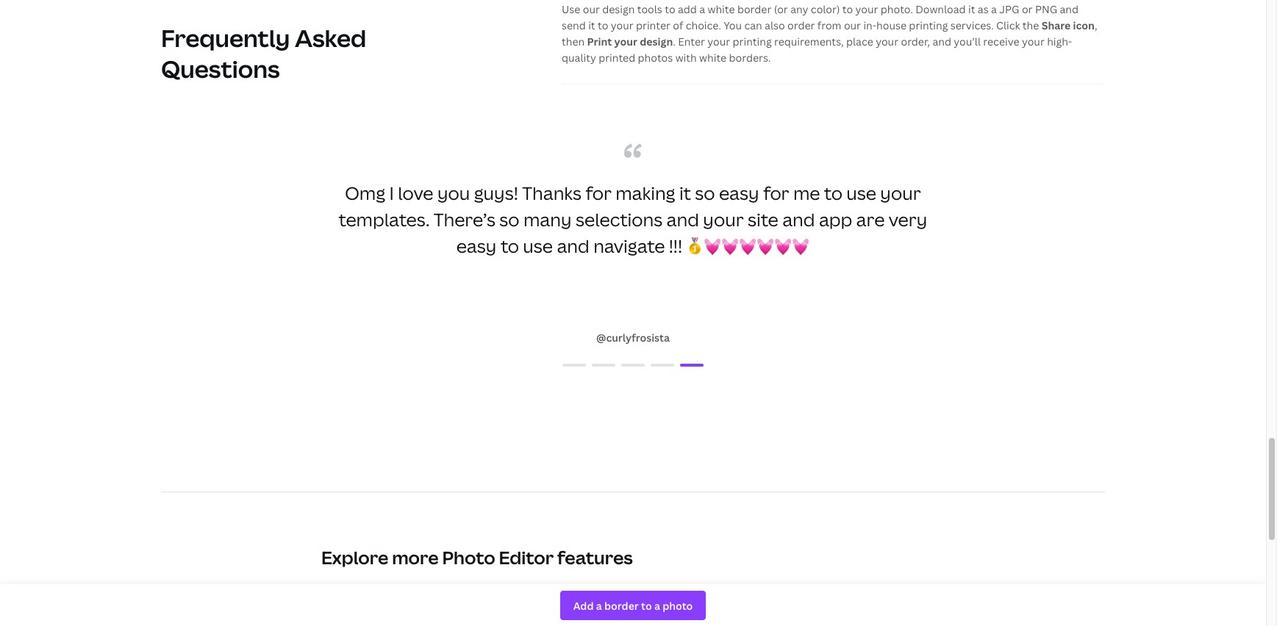 Task type: locate. For each thing, give the bounding box(es) containing it.
easy down there's
[[456, 234, 497, 258]]

1 horizontal spatial it
[[679, 181, 691, 205]]

share
[[1042, 18, 1071, 32]]

receive
[[983, 35, 1019, 49]]

0 horizontal spatial a
[[699, 2, 705, 16]]

so down guys!
[[499, 207, 519, 232]]

app
[[819, 207, 852, 232]]

use our design tools to add a white border (or any color) to your photo. download it as a jpg or png and send it to your printer of choice. you can also order from our in-house printing services. click the
[[562, 2, 1079, 32]]

a right add
[[699, 2, 705, 16]]

for
[[586, 181, 612, 205], [763, 181, 789, 205]]

text to image link
[[691, 587, 768, 610]]

1 vertical spatial our
[[844, 18, 861, 32]]

asked
[[295, 22, 366, 54]]

0 horizontal spatial image
[[546, 591, 576, 605]]

a
[[699, 2, 705, 16], [991, 2, 997, 16]]

use down many
[[523, 234, 553, 258]]

2 image from the left
[[643, 591, 673, 605]]

to up the 'print'
[[598, 18, 608, 32]]

white inside the use our design tools to add a white border (or any color) to your photo. download it as a jpg or png and send it to your printer of choice. you can also order from our in-house printing services. click the
[[708, 2, 735, 16]]

white right 'with'
[[699, 51, 726, 65]]

color)
[[811, 2, 840, 16]]

1 horizontal spatial use
[[846, 181, 876, 205]]

image right text in the bottom right of the page
[[733, 591, 762, 605]]

, then
[[562, 18, 1097, 49]]

border
[[737, 2, 771, 16]]

design for our
[[602, 2, 635, 16]]

more
[[392, 546, 439, 570]]

in-
[[863, 18, 876, 32]]

1 for from the left
[[586, 181, 612, 205]]

1 vertical spatial printing
[[733, 35, 772, 49]]

and inside . enter your printing requirements, place your order, and you'll receive your high- quality printed photos with white borders.
[[933, 35, 951, 49]]

@curlyfrosista image
[[680, 364, 704, 367]]

printing
[[909, 18, 948, 32], [733, 35, 772, 49]]

printing inside the use our design tools to add a white border (or any color) to your photo. download it as a jpg or png and send it to your printer of choice. you can also order from our in-house printing services. click the
[[909, 18, 948, 32]]

0 vertical spatial our
[[583, 2, 600, 16]]

use
[[846, 181, 876, 205], [523, 234, 553, 258]]

it up the 'print'
[[588, 18, 595, 32]]

to left add
[[665, 2, 675, 16]]

for up the site
[[763, 181, 789, 205]]

to right color)
[[842, 2, 853, 16]]

love
[[398, 181, 433, 205]]

1 horizontal spatial design
[[640, 35, 673, 49]]

or
[[1022, 2, 1033, 16]]

0 horizontal spatial design
[[602, 2, 635, 16]]

enter
[[678, 35, 705, 49]]

image inside the combine image link
[[546, 591, 576, 605]]

image inside 'sharpen image' link
[[643, 591, 673, 605]]

1 vertical spatial design
[[640, 35, 673, 49]]

you
[[724, 18, 742, 32]]

1 horizontal spatial easy
[[719, 181, 759, 205]]

1 vertical spatial it
[[588, 18, 595, 32]]

printing down the download at right top
[[909, 18, 948, 32]]

0 horizontal spatial for
[[586, 181, 612, 205]]

1 vertical spatial white
[[699, 51, 726, 65]]

guys!
[[474, 181, 518, 205]]

features
[[557, 546, 633, 570]]

design inside the use our design tools to add a white border (or any color) to your photo. download it as a jpg or png and send it to your printer of choice. you can also order from our in-house printing services. click the
[[602, 2, 635, 16]]

printing inside . enter your printing requirements, place your order, and you'll receive your high- quality printed photos with white borders.
[[733, 35, 772, 49]]

0 vertical spatial white
[[708, 2, 735, 16]]

our right "use"
[[583, 2, 600, 16]]

and up share icon
[[1060, 2, 1079, 16]]

0 vertical spatial design
[[602, 2, 635, 16]]

1 horizontal spatial for
[[763, 181, 789, 205]]

your up the print your design
[[611, 18, 633, 32]]

to right text in the bottom right of the page
[[720, 591, 730, 605]]

1 vertical spatial so
[[499, 207, 519, 232]]

@navneet4 image
[[562, 364, 586, 367]]

. enter your printing requirements, place your order, and you'll receive your high- quality printed photos with white borders.
[[562, 35, 1072, 65]]

white inside . enter your printing requirements, place your order, and you'll receive your high- quality printed photos with white borders.
[[699, 51, 726, 65]]

it
[[968, 2, 975, 16], [588, 18, 595, 32], [679, 181, 691, 205]]

your up very
[[880, 181, 921, 205]]

white
[[708, 2, 735, 16], [699, 51, 726, 65]]

printing down can
[[733, 35, 772, 49]]

1 vertical spatial easy
[[456, 234, 497, 258]]

borders.
[[729, 51, 771, 65]]

1 vertical spatial use
[[523, 234, 553, 258]]

easy up the site
[[719, 181, 759, 205]]

text to image
[[697, 591, 762, 605]]

our left in-
[[844, 18, 861, 32]]

combine image link
[[493, 587, 581, 610]]

0 horizontal spatial our
[[583, 2, 600, 16]]

sharpen image link
[[593, 587, 679, 610]]

quality
[[562, 51, 596, 65]]

tools
[[637, 2, 662, 16]]

combine image
[[499, 591, 576, 605]]

printed
[[599, 51, 635, 65]]

design left the tools
[[602, 2, 635, 16]]

for up selections
[[586, 181, 612, 205]]

are
[[856, 207, 885, 232]]

@curlyfrosista
[[596, 331, 670, 345]]

order,
[[901, 35, 930, 49]]

image right sharpen
[[643, 591, 673, 605]]

image
[[546, 591, 576, 605], [643, 591, 673, 605], [733, 591, 762, 605]]

1 horizontal spatial a
[[991, 2, 997, 16]]

with
[[675, 51, 697, 65]]

to
[[665, 2, 675, 16], [842, 2, 853, 16], [598, 18, 608, 32], [824, 181, 843, 205], [501, 234, 519, 258], [720, 591, 730, 605]]

2 for from the left
[[763, 181, 789, 205]]

@spotondomain image
[[592, 364, 615, 367]]

and up !!!
[[667, 207, 699, 232]]

text
[[697, 591, 717, 605]]

3 image from the left
[[733, 591, 762, 605]]

icon
[[1073, 18, 1095, 32]]

0 vertical spatial it
[[968, 2, 975, 16]]

high-
[[1047, 35, 1072, 49]]

requirements,
[[774, 35, 844, 49]]

and
[[1060, 2, 1079, 16], [933, 35, 951, 49], [667, 207, 699, 232], [782, 207, 815, 232], [557, 234, 589, 258]]

.
[[673, 35, 676, 49]]

0 horizontal spatial it
[[588, 18, 595, 32]]

0 horizontal spatial use
[[523, 234, 553, 258]]

thanks
[[522, 181, 582, 205]]

it right making
[[679, 181, 691, 205]]

navigate
[[593, 234, 665, 258]]

you'll
[[954, 35, 981, 49]]

jpg
[[999, 2, 1019, 16]]

our
[[583, 2, 600, 16], [844, 18, 861, 32]]

printer
[[636, 18, 670, 32]]

your
[[855, 2, 878, 16], [611, 18, 633, 32], [614, 35, 637, 49], [707, 35, 730, 49], [876, 35, 898, 49], [1022, 35, 1045, 49], [880, 181, 921, 205], [703, 207, 744, 232]]

explore more photo editor features
[[321, 546, 633, 570]]

a right as
[[991, 2, 997, 16]]

from
[[817, 18, 841, 32]]

your down you
[[707, 35, 730, 49]]

!!!
[[669, 234, 682, 258]]

1 horizontal spatial printing
[[909, 18, 948, 32]]

1 horizontal spatial image
[[643, 591, 673, 605]]

2 horizontal spatial it
[[968, 2, 975, 16]]

i
[[389, 181, 394, 205]]

explore
[[321, 546, 388, 570]]

frequently
[[161, 22, 290, 54]]

0 vertical spatial easy
[[719, 181, 759, 205]]

it left as
[[968, 2, 975, 16]]

selections
[[576, 207, 663, 232]]

order
[[787, 18, 815, 32]]

white up you
[[708, 2, 735, 16]]

then
[[562, 35, 585, 49]]

use
[[562, 2, 580, 16]]

and down me
[[782, 207, 815, 232]]

also
[[765, 18, 785, 32]]

2 vertical spatial it
[[679, 181, 691, 205]]

so right making
[[695, 181, 715, 205]]

as
[[978, 2, 989, 16]]

0 vertical spatial printing
[[909, 18, 948, 32]]

1 image from the left
[[546, 591, 576, 605]]

so
[[695, 181, 715, 205], [499, 207, 519, 232]]

0 vertical spatial so
[[695, 181, 715, 205]]

use up are
[[846, 181, 876, 205]]

design up photos at the top of the page
[[640, 35, 673, 49]]

0 vertical spatial use
[[846, 181, 876, 205]]

frequently asked questions
[[161, 22, 366, 85]]

0 horizontal spatial easy
[[456, 234, 497, 258]]

house
[[876, 18, 907, 32]]

2 horizontal spatial image
[[733, 591, 762, 605]]

0 horizontal spatial printing
[[733, 35, 772, 49]]

your up in-
[[855, 2, 878, 16]]

design
[[602, 2, 635, 16], [640, 35, 673, 49]]

and left the you'll
[[933, 35, 951, 49]]

download
[[915, 2, 966, 16]]

image right combine on the left of the page
[[546, 591, 576, 605]]

@mahimagirdhar image
[[651, 364, 674, 367]]

any
[[790, 2, 808, 16]]

print
[[587, 35, 612, 49]]



Task type: vqa. For each thing, say whether or not it's contained in the screenshot.
Omg
yes



Task type: describe. For each thing, give the bounding box(es) containing it.
site
[[748, 207, 778, 232]]

2 a from the left
[[991, 2, 997, 16]]

place
[[846, 35, 873, 49]]

your up printed
[[614, 35, 637, 49]]

many
[[523, 207, 572, 232]]

0 horizontal spatial so
[[499, 207, 519, 232]]

editor
[[499, 546, 554, 570]]

can
[[744, 18, 762, 32]]

of
[[673, 18, 683, 32]]

quotation mark image
[[624, 143, 642, 158]]

print your design
[[587, 35, 673, 49]]

there's
[[434, 207, 496, 232]]

design for your
[[640, 35, 673, 49]]

and inside the use our design tools to add a white border (or any color) to your photo. download it as a jpg or png and send it to your printer of choice. you can also order from our in-house printing services. click the
[[1060, 2, 1079, 16]]

services.
[[950, 18, 994, 32]]

add
[[678, 2, 697, 16]]

1 a from the left
[[699, 2, 705, 16]]

it inside omg i love you guys! thanks for making it so easy for me to use your templates. there's so many selections and your site and app are very easy to use and navigate !!! 🥇💓💓💓💓💓💓
[[679, 181, 691, 205]]

omg
[[345, 181, 385, 205]]

templates.
[[339, 207, 430, 232]]

your up 🥇💓💓💓💓💓💓
[[703, 207, 744, 232]]

photo.
[[881, 2, 913, 16]]

the
[[1023, 18, 1039, 32]]

your down the
[[1022, 35, 1045, 49]]

image inside text to image 'link'
[[733, 591, 762, 605]]

sharpen
[[599, 591, 641, 605]]

to down guys!
[[501, 234, 519, 258]]

questions
[[161, 53, 280, 85]]

and down many
[[557, 234, 589, 258]]

to up app at the top right of page
[[824, 181, 843, 205]]

click
[[996, 18, 1020, 32]]

making
[[616, 181, 675, 205]]

image for sharpen image
[[643, 591, 673, 605]]

photos
[[638, 51, 673, 65]]

choice.
[[686, 18, 721, 32]]

send
[[562, 18, 586, 32]]

photo
[[442, 546, 495, 570]]

your down house
[[876, 35, 898, 49]]

,
[[1095, 18, 1097, 32]]

sharpen image
[[599, 591, 673, 605]]

share icon
[[1042, 18, 1095, 32]]

very
[[889, 207, 927, 232]]

select a quotation tab list
[[324, 357, 942, 374]]

image for combine image
[[546, 591, 576, 605]]

omg i love you guys! thanks for making it so easy for me to use your templates. there's so many selections and your site and app are very easy to use and navigate !!! 🥇💓💓💓💓💓💓
[[339, 181, 927, 258]]

me
[[793, 181, 820, 205]]

🥇💓💓💓💓💓💓
[[686, 234, 810, 258]]

png
[[1035, 2, 1057, 16]]

to inside 'link'
[[720, 591, 730, 605]]

1 horizontal spatial our
[[844, 18, 861, 32]]

(or
[[774, 2, 788, 16]]

you
[[437, 181, 470, 205]]

1 horizontal spatial so
[[695, 181, 715, 205]]

@igchef_andrewb image
[[621, 364, 645, 367]]

combine
[[499, 591, 543, 605]]



